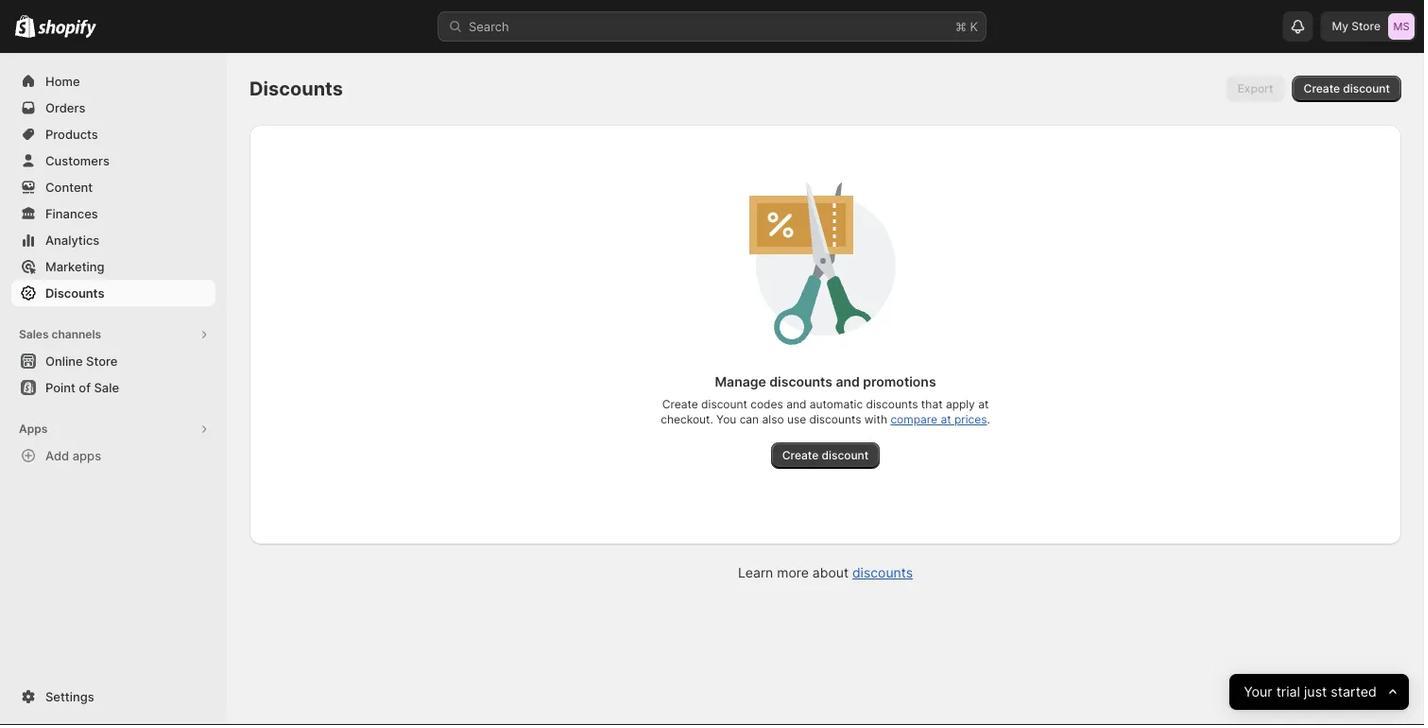 Task type: describe. For each thing, give the bounding box(es) containing it.
1 vertical spatial create discount button
[[771, 443, 881, 469]]

finances link
[[11, 200, 216, 227]]

content link
[[11, 174, 216, 200]]

discounts down automatic
[[810, 413, 862, 426]]

automatic
[[810, 398, 863, 411]]

trial
[[1277, 684, 1301, 700]]

my store image
[[1389, 13, 1415, 40]]

manage discounts and promotions
[[715, 374, 937, 390]]

channels
[[52, 328, 101, 341]]

point of sale link
[[11, 374, 216, 401]]

0 horizontal spatial at
[[941, 413, 952, 426]]

add
[[45, 448, 69, 463]]

your trial just started
[[1244, 684, 1377, 700]]

home link
[[11, 68, 216, 95]]

finances
[[45, 206, 98, 221]]

started
[[1331, 684, 1377, 700]]

customers link
[[11, 148, 216, 174]]

⌘ k
[[956, 19, 979, 34]]

analytics link
[[11, 227, 216, 253]]

discounts link
[[11, 280, 216, 306]]

codes
[[751, 398, 784, 411]]

orders link
[[11, 95, 216, 121]]

use
[[788, 413, 807, 426]]

you
[[717, 413, 737, 426]]

compare at prices link
[[891, 413, 988, 426]]

your trial just started button
[[1230, 674, 1410, 710]]

discounts up with in the bottom right of the page
[[867, 398, 919, 411]]

customers
[[45, 153, 110, 168]]

content
[[45, 180, 93, 194]]

just
[[1305, 684, 1328, 700]]

point of sale
[[45, 380, 119, 395]]

also
[[763, 413, 784, 426]]

about
[[813, 565, 849, 581]]

more
[[777, 565, 809, 581]]

search
[[469, 19, 509, 34]]

add apps
[[45, 448, 101, 463]]

1 horizontal spatial and
[[836, 374, 860, 390]]

sales
[[19, 328, 49, 341]]

export button
[[1227, 76, 1286, 102]]

marketing
[[45, 259, 104, 274]]

your
[[1244, 684, 1273, 700]]

can
[[740, 413, 759, 426]]

with
[[865, 413, 888, 426]]

export
[[1238, 82, 1274, 95]]

0 horizontal spatial shopify image
[[15, 15, 35, 38]]

discount inside "create discount codes and automatic discounts that apply at checkout. you can also use discounts with"
[[702, 398, 748, 411]]

marketing link
[[11, 253, 216, 280]]

discounts right "about"
[[853, 565, 913, 581]]

checkout.
[[661, 413, 714, 426]]

learn more about discounts
[[738, 565, 913, 581]]

products
[[45, 127, 98, 141]]



Task type: vqa. For each thing, say whether or not it's contained in the screenshot.
the left usps.
no



Task type: locate. For each thing, give the bounding box(es) containing it.
online store link
[[11, 348, 216, 374]]

create discount button
[[1293, 76, 1402, 102], [771, 443, 881, 469]]

discounts inside discounts link
[[45, 286, 104, 300]]

store for my store
[[1352, 19, 1381, 33]]

1 horizontal spatial store
[[1352, 19, 1381, 33]]

create discount down "create discount codes and automatic discounts that apply at checkout. you can also use discounts with"
[[783, 449, 869, 462]]

discount down with in the bottom right of the page
[[822, 449, 869, 462]]

1 vertical spatial create
[[663, 398, 698, 411]]

and
[[836, 374, 860, 390], [787, 398, 807, 411]]

compare at prices .
[[891, 413, 991, 426]]

of
[[79, 380, 91, 395]]

apps
[[19, 422, 48, 436]]

discount up you at right bottom
[[702, 398, 748, 411]]

at
[[979, 398, 989, 411], [941, 413, 952, 426]]

0 vertical spatial at
[[979, 398, 989, 411]]

create discount for the topmost create discount button
[[1304, 82, 1391, 95]]

discounts
[[770, 374, 833, 390], [867, 398, 919, 411], [810, 413, 862, 426], [853, 565, 913, 581]]

discounts link
[[853, 565, 913, 581]]

promotions
[[864, 374, 937, 390]]

0 vertical spatial create
[[1304, 82, 1341, 95]]

analytics
[[45, 233, 100, 247]]

online
[[45, 354, 83, 368]]

1 vertical spatial store
[[86, 354, 118, 368]]

products link
[[11, 121, 216, 148]]

1 horizontal spatial at
[[979, 398, 989, 411]]

1 vertical spatial create discount
[[783, 449, 869, 462]]

shopify image
[[15, 15, 35, 38], [38, 19, 97, 38]]

point
[[45, 380, 76, 395]]

orders
[[45, 100, 86, 115]]

2 horizontal spatial discount
[[1344, 82, 1391, 95]]

create discount button down "create discount codes and automatic discounts that apply at checkout. you can also use discounts with"
[[771, 443, 881, 469]]

my store
[[1333, 19, 1381, 33]]

1 horizontal spatial create discount
[[1304, 82, 1391, 95]]

apps button
[[11, 416, 216, 443]]

1 horizontal spatial discount
[[822, 449, 869, 462]]

and up use
[[787, 398, 807, 411]]

2 vertical spatial discount
[[822, 449, 869, 462]]

and up automatic
[[836, 374, 860, 390]]

create inside "create discount codes and automatic discounts that apply at checkout. you can also use discounts with"
[[663, 398, 698, 411]]

at up .
[[979, 398, 989, 411]]

0 vertical spatial create discount
[[1304, 82, 1391, 95]]

⌘
[[956, 19, 967, 34]]

at inside "create discount codes and automatic discounts that apply at checkout. you can also use discounts with"
[[979, 398, 989, 411]]

k
[[971, 19, 979, 34]]

my
[[1333, 19, 1349, 33]]

sale
[[94, 380, 119, 395]]

0 vertical spatial discounts
[[250, 77, 343, 100]]

0 horizontal spatial create discount
[[783, 449, 869, 462]]

1 horizontal spatial discounts
[[250, 77, 343, 100]]

discount
[[1344, 82, 1391, 95], [702, 398, 748, 411], [822, 449, 869, 462]]

create up checkout. on the bottom of page
[[663, 398, 698, 411]]

online store
[[45, 354, 118, 368]]

0 vertical spatial create discount button
[[1293, 76, 1402, 102]]

0 vertical spatial store
[[1352, 19, 1381, 33]]

store right my in the right top of the page
[[1352, 19, 1381, 33]]

apply
[[946, 398, 976, 411]]

0 horizontal spatial discount
[[702, 398, 748, 411]]

discount down "my store" at the top right of page
[[1344, 82, 1391, 95]]

at down the that
[[941, 413, 952, 426]]

store for online store
[[86, 354, 118, 368]]

create discount down my in the right top of the page
[[1304, 82, 1391, 95]]

point of sale button
[[0, 374, 227, 401]]

1 vertical spatial and
[[787, 398, 807, 411]]

sales channels
[[19, 328, 101, 341]]

store
[[1352, 19, 1381, 33], [86, 354, 118, 368]]

create
[[1304, 82, 1341, 95], [663, 398, 698, 411], [783, 449, 819, 462]]

compare
[[891, 413, 938, 426]]

1 horizontal spatial create
[[783, 449, 819, 462]]

apps
[[73, 448, 101, 463]]

create down my in the right top of the page
[[1304, 82, 1341, 95]]

0 horizontal spatial create discount button
[[771, 443, 881, 469]]

1 horizontal spatial create discount button
[[1293, 76, 1402, 102]]

create discount button down my in the right top of the page
[[1293, 76, 1402, 102]]

manage
[[715, 374, 767, 390]]

0 vertical spatial discount
[[1344, 82, 1391, 95]]

discounts
[[250, 77, 343, 100], [45, 286, 104, 300]]

create discount
[[1304, 82, 1391, 95], [783, 449, 869, 462]]

discount for bottom create discount button
[[822, 449, 869, 462]]

0 vertical spatial and
[[836, 374, 860, 390]]

0 horizontal spatial create
[[663, 398, 698, 411]]

and inside "create discount codes and automatic discounts that apply at checkout. you can also use discounts with"
[[787, 398, 807, 411]]

store inside button
[[86, 354, 118, 368]]

prices
[[955, 413, 988, 426]]

1 vertical spatial discount
[[702, 398, 748, 411]]

that
[[922, 398, 943, 411]]

create discount for bottom create discount button
[[783, 449, 869, 462]]

create discount codes and automatic discounts that apply at checkout. you can also use discounts with
[[661, 398, 989, 426]]

store up sale
[[86, 354, 118, 368]]

1 horizontal spatial shopify image
[[38, 19, 97, 38]]

home
[[45, 74, 80, 88]]

2 horizontal spatial create
[[1304, 82, 1341, 95]]

create down use
[[783, 449, 819, 462]]

settings link
[[11, 684, 216, 710]]

.
[[988, 413, 991, 426]]

1 vertical spatial discounts
[[45, 286, 104, 300]]

discount for the topmost create discount button
[[1344, 82, 1391, 95]]

sales channels button
[[11, 321, 216, 348]]

0 horizontal spatial discounts
[[45, 286, 104, 300]]

1 vertical spatial at
[[941, 413, 952, 426]]

learn
[[738, 565, 774, 581]]

0 horizontal spatial store
[[86, 354, 118, 368]]

discounts up use
[[770, 374, 833, 390]]

settings
[[45, 689, 94, 704]]

add apps button
[[11, 443, 216, 469]]

online store button
[[0, 348, 227, 374]]

2 vertical spatial create
[[783, 449, 819, 462]]

0 horizontal spatial and
[[787, 398, 807, 411]]



